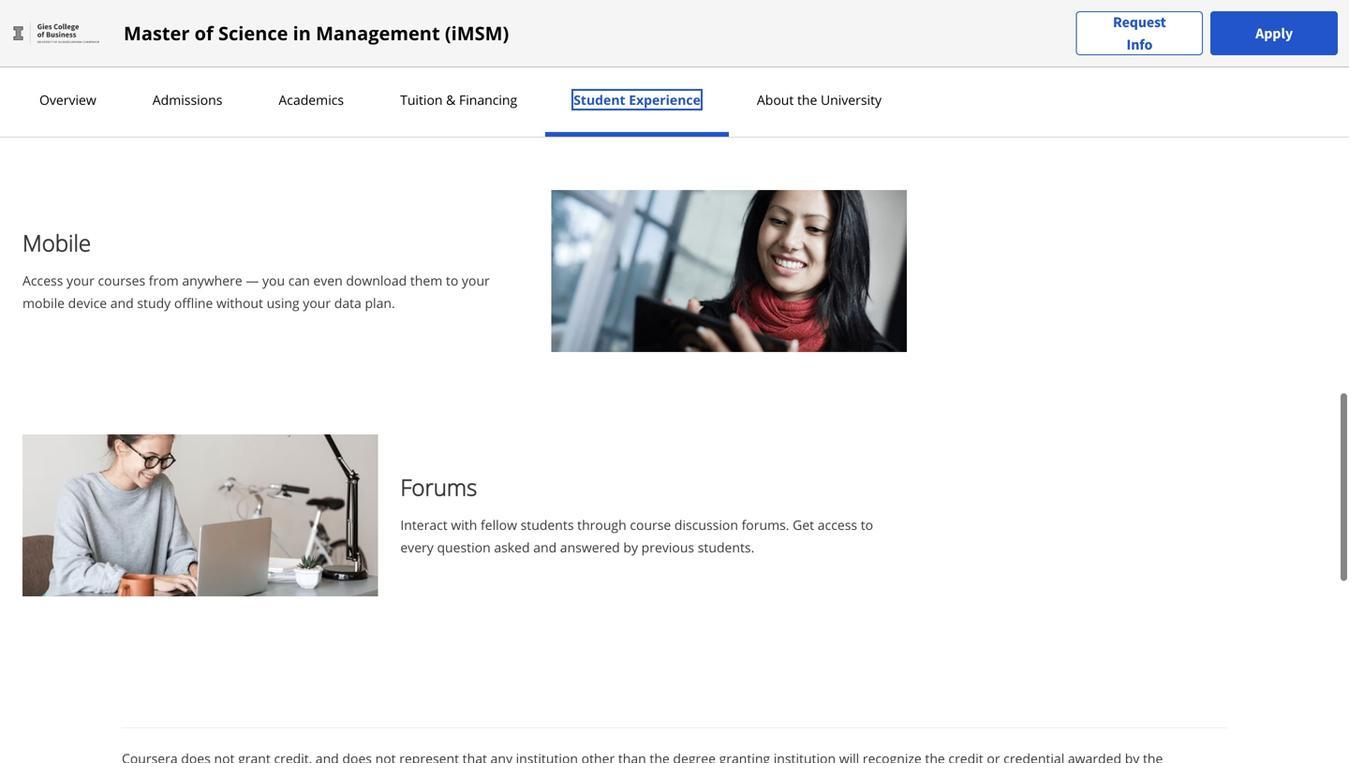 Task type: locate. For each thing, give the bounding box(es) containing it.
1 vertical spatial and
[[110, 294, 134, 312]]

the down material.
[[797, 91, 817, 109]]

lectures
[[400, 16, 452, 34]]

with up question
[[451, 516, 477, 534]]

study
[[137, 294, 171, 312]]

and right team
[[514, 61, 538, 79]]

into up pace
[[543, 16, 567, 34]]

your right them
[[462, 272, 490, 289]]

to right access
[[861, 516, 873, 534]]

with inside interact with fellow students through course discussion forums. get access to every question asked and answered by previous students.
[[451, 516, 477, 534]]

to
[[643, 61, 655, 79], [446, 272, 458, 289], [861, 516, 873, 534]]

academics
[[279, 91, 344, 109]]

into down lectures
[[734, 61, 758, 79]]

0 vertical spatial with
[[862, 38, 889, 56]]

and down courses
[[110, 294, 134, 312]]

you
[[262, 272, 285, 289]]

and
[[514, 61, 538, 79], [110, 294, 134, 312], [533, 539, 557, 556]]

and down students
[[533, 539, 557, 556]]

to inside interact with fellow students through course discussion forums. get access to every question asked and answered by previous students.
[[861, 516, 873, 534]]

previous
[[641, 539, 694, 556]]

0 vertical spatial into
[[543, 16, 567, 34]]

students
[[521, 516, 574, 534]]

with right meeting
[[862, 38, 889, 56]]

2 vertical spatial and
[[533, 539, 557, 556]]

0 horizontal spatial into
[[543, 16, 567, 34]]

0 horizontal spatial the
[[400, 61, 420, 79]]

with
[[862, 38, 889, 56], [451, 516, 477, 534]]

your down pace
[[541, 61, 569, 79]]

into
[[543, 16, 567, 34], [734, 61, 758, 79]]

playback
[[790, 16, 844, 34]]

science
[[218, 20, 288, 46]]

to inside access your courses from anywhere — you can even download them to your mobile device and study offline without using your data plan.
[[446, 272, 458, 289]]

them
[[410, 272, 442, 289]]

and inside lectures are organized into weekly modules, available via video playback or interactive transcript. pace yourself through online lectures before meeting with the teaching team and your classmates to dive deeper into the material.
[[514, 61, 538, 79]]

lectures are organized into weekly modules, available via video playback or interactive transcript. pace yourself through online lectures before meeting with the teaching team and your classmates to dive deeper into the material.
[[400, 16, 889, 79]]

modules,
[[616, 16, 672, 34]]

anywhere
[[182, 272, 242, 289]]

students.
[[698, 539, 755, 556]]

tuition
[[400, 91, 443, 109]]

from
[[149, 272, 179, 289]]

through down modules, at the left top
[[619, 38, 668, 56]]

interactive
[[400, 38, 465, 56]]

to right them
[[446, 272, 458, 289]]

about the university
[[757, 91, 882, 109]]

are
[[456, 16, 476, 34]]

weekly
[[571, 16, 612, 34]]

through
[[619, 38, 668, 56], [577, 516, 627, 534]]

the down interactive
[[400, 61, 420, 79]]

experience
[[629, 91, 701, 109]]

to left dive
[[643, 61, 655, 79]]

0 vertical spatial and
[[514, 61, 538, 79]]

course
[[630, 516, 671, 534]]

master
[[124, 20, 190, 46]]

1 vertical spatial to
[[446, 272, 458, 289]]

0 horizontal spatial to
[[446, 272, 458, 289]]

the down 'before'
[[762, 61, 782, 79]]

1 horizontal spatial into
[[734, 61, 758, 79]]

about
[[757, 91, 794, 109]]

financing
[[459, 91, 517, 109]]

(imsm)
[[445, 20, 509, 46]]

your up device
[[67, 272, 94, 289]]

access
[[818, 516, 857, 534]]

0 horizontal spatial with
[[451, 516, 477, 534]]

teaching
[[424, 61, 476, 79]]

mobile
[[22, 228, 91, 258]]

request info
[[1113, 13, 1166, 54]]

interact
[[400, 516, 448, 534]]

lectures
[[713, 38, 762, 56]]

device
[[68, 294, 107, 312]]

admissions
[[153, 91, 222, 109]]

0 vertical spatial to
[[643, 61, 655, 79]]

video
[[753, 16, 787, 34]]

the
[[400, 61, 420, 79], [762, 61, 782, 79], [797, 91, 817, 109]]

through up answered
[[577, 516, 627, 534]]

tuition & financing link
[[395, 91, 523, 109]]

data
[[334, 294, 362, 312]]

1 vertical spatial with
[[451, 516, 477, 534]]

your
[[541, 61, 569, 79], [67, 272, 94, 289], [462, 272, 490, 289], [303, 294, 331, 312]]

plan.
[[365, 294, 395, 312]]

your down even
[[303, 294, 331, 312]]

get
[[793, 516, 814, 534]]

1 horizontal spatial to
[[643, 61, 655, 79]]

in
[[293, 20, 311, 46]]

1 vertical spatial through
[[577, 516, 627, 534]]

online
[[672, 38, 710, 56]]

tuition & financing
[[400, 91, 517, 109]]

1 horizontal spatial with
[[862, 38, 889, 56]]

dive
[[659, 61, 684, 79]]

with inside lectures are organized into weekly modules, available via video playback or interactive transcript. pace yourself through online lectures before meeting with the teaching team and your classmates to dive deeper into the material.
[[862, 38, 889, 56]]

2 horizontal spatial to
[[861, 516, 873, 534]]

offline
[[174, 294, 213, 312]]

2 vertical spatial to
[[861, 516, 873, 534]]

question
[[437, 539, 491, 556]]

1 vertical spatial into
[[734, 61, 758, 79]]

2 horizontal spatial the
[[797, 91, 817, 109]]

student experience
[[574, 91, 701, 109]]

team
[[479, 61, 511, 79]]

via
[[733, 16, 750, 34]]

0 vertical spatial through
[[619, 38, 668, 56]]



Task type: vqa. For each thing, say whether or not it's contained in the screenshot.
Coursera Plus Image
no



Task type: describe. For each thing, give the bounding box(es) containing it.
or
[[847, 16, 860, 34]]

info
[[1127, 35, 1153, 54]]

answered
[[560, 539, 620, 556]]

apply button
[[1211, 11, 1338, 55]]

meeting
[[809, 38, 859, 56]]

forums.
[[742, 516, 789, 534]]

student
[[574, 91, 625, 109]]

before
[[765, 38, 805, 56]]

deeper
[[688, 61, 731, 79]]

through inside lectures are organized into weekly modules, available via video playback or interactive transcript. pace yourself through online lectures before meeting with the teaching team and your classmates to dive deeper into the material.
[[619, 38, 668, 56]]

by
[[623, 539, 638, 556]]

management
[[316, 20, 440, 46]]

using
[[267, 294, 299, 312]]

admissions link
[[147, 91, 228, 109]]

can
[[288, 272, 310, 289]]

about the university link
[[751, 91, 887, 109]]

apply
[[1256, 24, 1293, 43]]

—
[[246, 272, 259, 289]]

to inside lectures are organized into weekly modules, available via video playback or interactive transcript. pace yourself through online lectures before meeting with the teaching team and your classmates to dive deeper into the material.
[[643, 61, 655, 79]]

organized
[[479, 16, 540, 34]]

of
[[195, 20, 213, 46]]

overview link
[[34, 91, 102, 109]]

forums
[[400, 472, 477, 502]]

interact with fellow students through course discussion forums. get access to every question asked and answered by previous students.
[[400, 516, 873, 556]]

available
[[676, 16, 729, 34]]

access your courses from anywhere — you can even download them to your mobile device and study offline without using your data plan.
[[22, 272, 490, 312]]

request
[[1113, 13, 1166, 31]]

1 horizontal spatial the
[[762, 61, 782, 79]]

download
[[346, 272, 407, 289]]

overview
[[39, 91, 96, 109]]

student experience link
[[568, 91, 706, 109]]

master of science in management (imsm)
[[124, 20, 509, 46]]

and inside interact with fellow students through course discussion forums. get access to every question asked and answered by previous students.
[[533, 539, 557, 556]]

courses
[[98, 272, 145, 289]]

university of illinois urbana-champaign image
[[11, 18, 101, 48]]

transcript.
[[468, 38, 531, 56]]

asked
[[494, 539, 530, 556]]

university
[[821, 91, 882, 109]]

fellow
[[481, 516, 517, 534]]

request info button
[[1076, 11, 1203, 56]]

classmates
[[572, 61, 640, 79]]

material.
[[785, 61, 840, 79]]

&
[[446, 91, 456, 109]]

mobile
[[22, 294, 65, 312]]

through inside interact with fellow students through course discussion forums. get access to every question asked and answered by previous students.
[[577, 516, 627, 534]]

your inside lectures are organized into weekly modules, available via video playback or interactive transcript. pace yourself through online lectures before meeting with the teaching team and your classmates to dive deeper into the material.
[[541, 61, 569, 79]]

and inside access your courses from anywhere — you can even download them to your mobile device and study offline without using your data plan.
[[110, 294, 134, 312]]

yourself
[[566, 38, 616, 56]]

access
[[22, 272, 63, 289]]

even
[[313, 272, 343, 289]]

discussion
[[675, 516, 738, 534]]

academics link
[[273, 91, 350, 109]]

pace
[[534, 38, 563, 56]]

without
[[216, 294, 263, 312]]

every
[[400, 539, 434, 556]]



